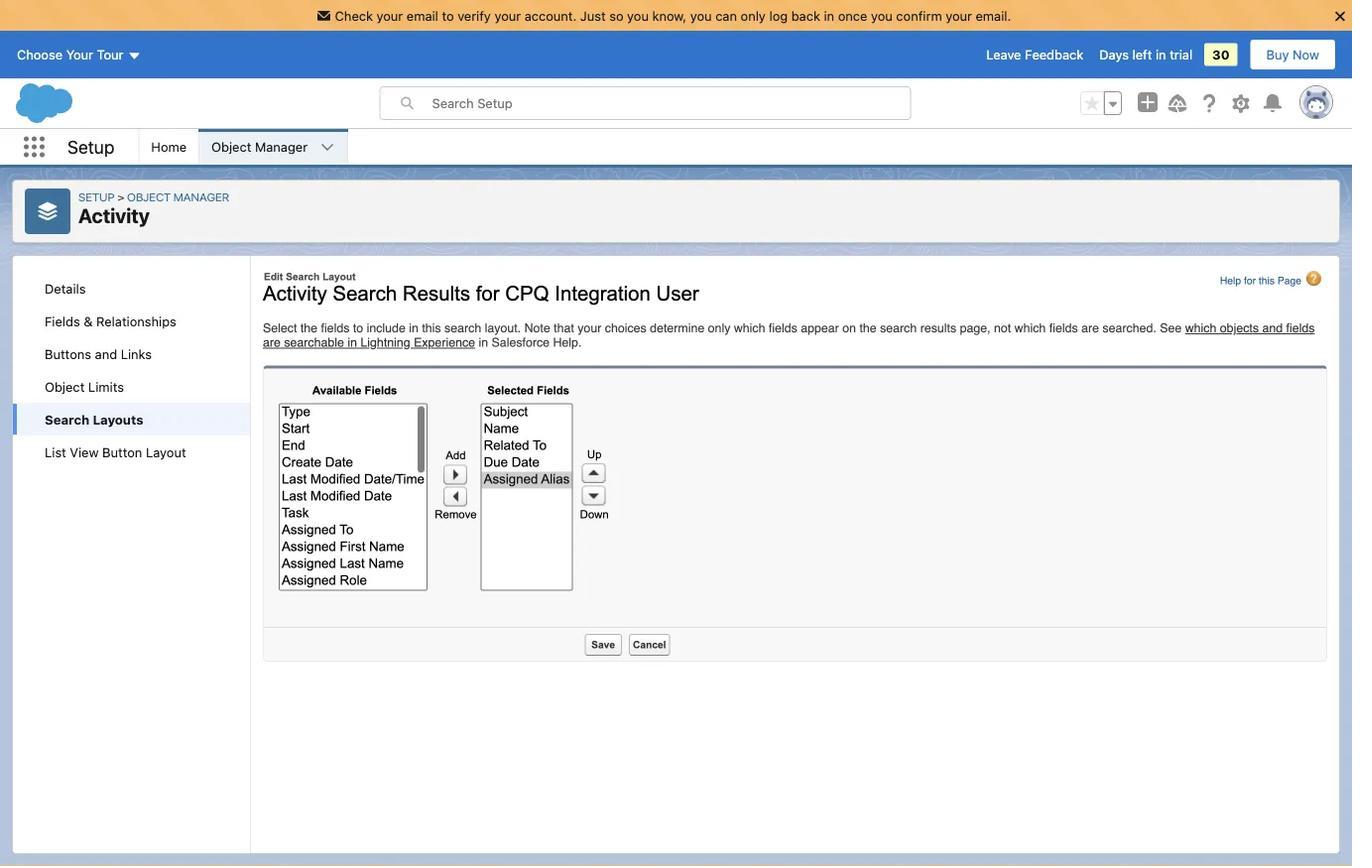 Task type: vqa. For each thing, say whether or not it's contained in the screenshot.
'confirm'
yes



Task type: locate. For each thing, give the bounding box(es) containing it.
2 horizontal spatial object
[[212, 139, 252, 154]]

buttons and links link
[[13, 337, 250, 370]]

object manager link
[[200, 129, 320, 165], [127, 190, 229, 203]]

1 vertical spatial object
[[127, 190, 171, 203]]

leave feedback
[[987, 47, 1084, 62]]

2 horizontal spatial you
[[871, 8, 893, 23]]

verify
[[458, 8, 491, 23]]

setup link
[[78, 190, 127, 203]]

search
[[45, 412, 89, 427]]

setup
[[67, 136, 114, 158], [78, 190, 115, 203]]

1 your from the left
[[377, 8, 403, 23]]

days
[[1100, 47, 1129, 62]]

in right back
[[824, 8, 835, 23]]

your
[[377, 8, 403, 23], [495, 8, 521, 23], [946, 8, 973, 23]]

0 vertical spatial setup
[[67, 136, 114, 158]]

choose your tour button
[[16, 39, 142, 71]]

tour
[[97, 47, 124, 62]]

once
[[838, 8, 868, 23]]

check
[[335, 8, 373, 23]]

1 horizontal spatial you
[[691, 8, 712, 23]]

0 horizontal spatial your
[[377, 8, 403, 23]]

list view button layout link
[[13, 436, 250, 468]]

1 horizontal spatial object
[[127, 190, 171, 203]]

know,
[[653, 8, 687, 23]]

1 vertical spatial manager
[[173, 190, 229, 203]]

account.
[[525, 8, 577, 23]]

0 horizontal spatial in
[[824, 8, 835, 23]]

object manager link right the 'home'
[[200, 129, 320, 165]]

your left email.
[[946, 8, 973, 23]]

you right once
[[871, 8, 893, 23]]

only
[[741, 8, 766, 23]]

1 you from the left
[[627, 8, 649, 23]]

1 horizontal spatial your
[[495, 8, 521, 23]]

can
[[716, 8, 737, 23]]

email
[[407, 8, 439, 23]]

0 vertical spatial object
[[212, 139, 252, 154]]

0 horizontal spatial you
[[627, 8, 649, 23]]

home
[[151, 139, 187, 154]]

back
[[792, 8, 821, 23]]

object manager link down the 'home'
[[127, 190, 229, 203]]

group
[[1081, 91, 1123, 115]]

object manager
[[212, 139, 308, 154], [127, 190, 229, 203]]

choose your tour
[[17, 47, 124, 62]]

your left email
[[377, 8, 403, 23]]

your right verify
[[495, 8, 521, 23]]

object manager down the 'home'
[[127, 190, 229, 203]]

manager
[[255, 139, 308, 154], [173, 190, 229, 203]]

object inside tab list
[[45, 379, 85, 394]]

1 horizontal spatial manager
[[255, 139, 308, 154]]

layouts
[[93, 412, 143, 427]]

you left can
[[691, 8, 712, 23]]

leave
[[987, 47, 1022, 62]]

choose
[[17, 47, 63, 62]]

setup up setup link
[[67, 136, 114, 158]]

details
[[45, 281, 86, 296]]

to
[[442, 8, 454, 23]]

object up activity
[[127, 190, 171, 203]]

trial
[[1170, 47, 1193, 62]]

2 horizontal spatial your
[[946, 8, 973, 23]]

you
[[627, 8, 649, 23], [691, 8, 712, 23], [871, 8, 893, 23]]

buy now
[[1267, 47, 1320, 62]]

1 horizontal spatial in
[[1156, 47, 1167, 62]]

feedback
[[1025, 47, 1084, 62]]

home link
[[139, 129, 199, 165]]

fields & relationships
[[45, 314, 177, 329]]

object limits
[[45, 379, 124, 394]]

1 vertical spatial setup
[[78, 190, 115, 203]]

links
[[121, 346, 152, 361]]

0 vertical spatial manager
[[255, 139, 308, 154]]

2 vertical spatial object
[[45, 379, 85, 394]]

setup up activity
[[78, 190, 115, 203]]

in right left
[[1156, 47, 1167, 62]]

0 horizontal spatial object
[[45, 379, 85, 394]]

object manager right the 'home'
[[212, 139, 308, 154]]

object for the bottommost object manager link
[[127, 190, 171, 203]]

object
[[212, 139, 252, 154], [127, 190, 171, 203], [45, 379, 85, 394]]

object up search
[[45, 379, 85, 394]]

object right the 'home'
[[212, 139, 252, 154]]

3 you from the left
[[871, 8, 893, 23]]

3 your from the left
[[946, 8, 973, 23]]

tab list
[[13, 272, 250, 468]]

button
[[102, 445, 142, 460]]

search layouts link
[[13, 403, 250, 436]]

1 vertical spatial object manager
[[127, 190, 229, 203]]

activity
[[78, 204, 150, 227]]

you right so
[[627, 8, 649, 23]]

in
[[824, 8, 835, 23], [1156, 47, 1167, 62]]

1 vertical spatial in
[[1156, 47, 1167, 62]]

30
[[1213, 47, 1230, 62]]

confirm
[[897, 8, 943, 23]]

buy now button
[[1250, 39, 1337, 71]]

view
[[70, 445, 99, 460]]

search layouts
[[45, 412, 143, 427]]

buttons and links
[[45, 346, 152, 361]]



Task type: describe. For each thing, give the bounding box(es) containing it.
email.
[[976, 8, 1012, 23]]

left
[[1133, 47, 1153, 62]]

0 vertical spatial in
[[824, 8, 835, 23]]

object for object limits link
[[45, 379, 85, 394]]

and
[[95, 346, 117, 361]]

0 vertical spatial object manager
[[212, 139, 308, 154]]

tab list containing details
[[13, 272, 250, 468]]

fields & relationships link
[[13, 305, 250, 337]]

buttons
[[45, 346, 91, 361]]

relationships
[[96, 314, 177, 329]]

0 vertical spatial object manager link
[[200, 129, 320, 165]]

layout
[[146, 445, 186, 460]]

limits
[[88, 379, 124, 394]]

just
[[581, 8, 606, 23]]

fields
[[45, 314, 80, 329]]

your
[[66, 47, 93, 62]]

1 vertical spatial object manager link
[[127, 190, 229, 203]]

buy
[[1267, 47, 1290, 62]]

list
[[45, 445, 66, 460]]

list view button layout
[[45, 445, 186, 460]]

Search Setup text field
[[432, 87, 911, 119]]

0 horizontal spatial manager
[[173, 190, 229, 203]]

2 you from the left
[[691, 8, 712, 23]]

check your email to verify your account. just so you know, you can only log back in once you confirm your email.
[[335, 8, 1012, 23]]

so
[[610, 8, 624, 23]]

days left in trial
[[1100, 47, 1193, 62]]

object limits link
[[13, 370, 250, 403]]

now
[[1293, 47, 1320, 62]]

leave feedback link
[[987, 47, 1084, 62]]

&
[[84, 314, 93, 329]]

2 your from the left
[[495, 8, 521, 23]]

log
[[770, 8, 788, 23]]

details link
[[13, 272, 250, 305]]



